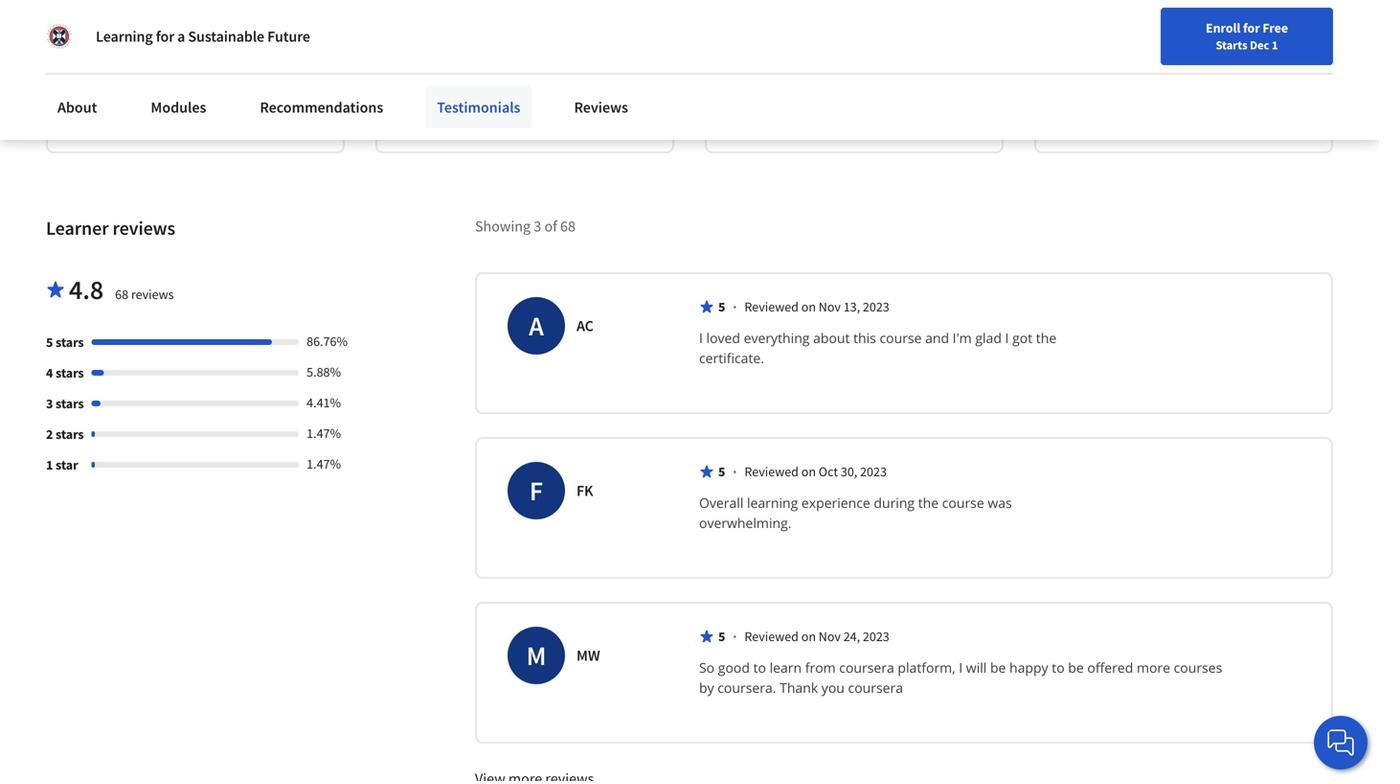 Task type: vqa. For each thing, say whether or not it's contained in the screenshot.
my inside "When I Need Courses On Topics That My University Doesn'T Offer, Coursera Is One Of The Best Places To Go."
yes



Task type: locate. For each thing, give the bounding box(es) containing it.
0 vertical spatial reviews
[[113, 216, 175, 240]]

the university of edinburgh image
[[46, 23, 73, 50]]

1 horizontal spatial 1
[[1273, 37, 1279, 53]]

at
[[237, 46, 250, 65], [1297, 46, 1310, 65], [472, 92, 484, 111]]

coursera inside '"learning isn't just about being better at your job: it's so much more than that. coursera allows me to learn without limits."'
[[1052, 92, 1110, 111]]

courses inside "when i need courses on topics that my university doesn't offer, coursera is one of the best places to go."
[[811, 46, 860, 65]]

i left can
[[140, 92, 144, 111]]

from up you
[[806, 658, 836, 676]]

my up one in the top right of the page
[[954, 46, 974, 65]]

more right offered
[[1137, 658, 1171, 676]]

i left will
[[960, 658, 963, 676]]

0 horizontal spatial coursera
[[876, 69, 933, 88]]

during
[[874, 493, 915, 512]]

be inside "to be able to take courses at my own pace and rhythm has been an amazing experience. i can learn whenever it fits my schedule and mood."
[[88, 46, 104, 65]]

on left the 13,
[[802, 298, 816, 315]]

2023
[[863, 298, 890, 315], [861, 463, 887, 480], [863, 628, 890, 645]]

glad
[[976, 329, 1002, 347]]

1 vertical spatial nov
[[819, 628, 841, 645]]

1 horizontal spatial learn
[[770, 658, 802, 676]]

5 for a
[[719, 298, 726, 315]]

1 vertical spatial about
[[814, 329, 850, 347]]

i
[[769, 46, 773, 65], [393, 69, 397, 88], [140, 92, 144, 111], [700, 329, 703, 347], [1006, 329, 1010, 347], [960, 658, 963, 676]]

starts
[[1217, 37, 1248, 53]]

be left offered
[[1069, 658, 1085, 676]]

1 inside "enroll for free starts dec 1"
[[1273, 37, 1279, 53]]

2023 right '30,'
[[861, 463, 887, 480]]

reviews
[[113, 216, 175, 240], [131, 285, 174, 303]]

2 stars from the top
[[56, 364, 84, 381]]

to left go."
[[837, 92, 850, 111]]

3 down 4
[[46, 395, 53, 412]]

be right will
[[991, 658, 1007, 676]]

coursera down 24,
[[840, 658, 895, 676]]

1 right dec
[[1273, 37, 1279, 53]]

my left own
[[253, 46, 273, 65]]

68 right 4.8
[[115, 285, 128, 303]]

0 horizontal spatial an
[[235, 69, 251, 88]]

1 horizontal spatial from
[[806, 658, 836, 676]]

of right showing
[[545, 216, 558, 236]]

learn down the than
[[1197, 92, 1229, 111]]

1 horizontal spatial coursera
[[1052, 92, 1110, 111]]

0 horizontal spatial at
[[237, 46, 250, 65]]

1 1.47% from the top
[[307, 424, 341, 442]]

0 vertical spatial from
[[452, 69, 483, 88]]

learning
[[747, 493, 799, 512]]

to down concepts
[[561, 69, 574, 88]]

for left a
[[156, 27, 174, 46]]

my up work."
[[486, 69, 506, 88]]

68 right showing
[[561, 216, 576, 236]]

on
[[863, 46, 880, 65], [802, 298, 816, 315], [802, 463, 816, 480], [802, 628, 816, 645]]

2 vertical spatial reviewed
[[745, 628, 799, 645]]

68
[[561, 216, 576, 236], [115, 285, 128, 303]]

directly
[[407, 46, 455, 65]]

2023 right the 13,
[[863, 298, 890, 315]]

for inside "enroll for free starts dec 1"
[[1244, 19, 1261, 36]]

1 vertical spatial 68
[[115, 285, 128, 303]]

course
[[880, 329, 922, 347], [943, 493, 985, 512]]

0 vertical spatial of
[[723, 92, 735, 111]]

0 horizontal spatial be
[[88, 46, 104, 65]]

1 vertical spatial course
[[943, 493, 985, 512]]

course for f
[[943, 493, 985, 512]]

2023 for m
[[863, 628, 890, 645]]

"to be able to take courses at my own pace and rhythm has been an amazing experience. i can learn whenever it fits my schedule and mood."
[[63, 46, 309, 134]]

2
[[46, 425, 53, 443]]

nov left the 13,
[[819, 298, 841, 315]]

1 horizontal spatial for
[[1244, 19, 1261, 36]]

and up exciting
[[594, 46, 619, 65]]

more inside so good to learn from coursera platform, i will be happy to be offered more courses by coursera. thank you coursera
[[1137, 658, 1171, 676]]

1 nov from the top
[[819, 298, 841, 315]]

i down "i
[[393, 69, 397, 88]]

2 horizontal spatial at
[[1297, 46, 1310, 65]]

about
[[1175, 46, 1213, 65], [814, 329, 850, 347]]

of down university
[[723, 92, 735, 111]]

0 horizontal spatial about
[[814, 329, 850, 347]]

1 vertical spatial 1.47%
[[307, 455, 341, 472]]

at inside "i directly applied the concepts and skills i learned from my courses to an exciting new project at work."
[[472, 92, 484, 111]]

i inside so good to learn from coursera platform, i will be happy to be offered more courses by coursera. thank you coursera
[[960, 658, 963, 676]]

to
[[138, 46, 152, 65], [561, 69, 574, 88], [837, 92, 850, 111], [1180, 92, 1194, 111], [754, 658, 767, 676], [1052, 658, 1065, 676]]

2 horizontal spatial learn
[[1197, 92, 1229, 111]]

1 horizontal spatial about
[[1175, 46, 1213, 65]]

has
[[174, 69, 197, 88]]

offered
[[1088, 658, 1134, 676]]

0 horizontal spatial 1
[[46, 456, 53, 473]]

the
[[509, 46, 530, 65], [738, 92, 760, 111], [1037, 329, 1057, 347], [919, 493, 939, 512]]

1
[[1273, 37, 1279, 53], [46, 456, 53, 473]]

of inside "when i need courses on topics that my university doesn't offer, coursera is one of the best places to go."
[[723, 92, 735, 111]]

coursera right you
[[849, 678, 904, 697]]

0 horizontal spatial from
[[452, 69, 483, 88]]

your
[[1052, 69, 1081, 88]]

to right me
[[1180, 92, 1194, 111]]

1 left star
[[46, 456, 53, 473]]

that.
[[1261, 69, 1291, 88]]

reviewed on nov 13, 2023
[[745, 298, 890, 315]]

and left i'm on the right of page
[[926, 329, 950, 347]]

be right "to
[[88, 46, 104, 65]]

for for a
[[156, 27, 174, 46]]

about
[[57, 98, 97, 117]]

on for a
[[802, 298, 816, 315]]

more left the than
[[1191, 69, 1225, 88]]

"i
[[393, 46, 403, 65]]

stars
[[56, 333, 84, 351], [56, 364, 84, 381], [56, 395, 84, 412], [56, 425, 84, 443]]

at up whenever at the top of the page
[[237, 46, 250, 65]]

coursera down topics
[[876, 69, 933, 88]]

topics
[[883, 46, 922, 65]]

my inside "i directly applied the concepts and skills i learned from my courses to an exciting new project at work."
[[486, 69, 506, 88]]

1 vertical spatial coursera
[[849, 678, 904, 697]]

learn up the thank
[[770, 658, 802, 676]]

overall
[[700, 493, 744, 512]]

courses inside "to be able to take courses at my own pace and rhythm has been an amazing experience. i can learn whenever it fits my schedule and mood."
[[185, 46, 234, 65]]

overall learning experience during the course was overwhelming.
[[700, 493, 1016, 532]]

1 horizontal spatial 68
[[561, 216, 576, 236]]

fits
[[287, 92, 307, 111]]

0 vertical spatial nov
[[819, 298, 841, 315]]

0 horizontal spatial learn
[[173, 92, 206, 111]]

0 vertical spatial 3
[[534, 216, 542, 236]]

reviewed up learning
[[745, 463, 799, 480]]

5 up overall
[[719, 463, 726, 480]]

coursera
[[876, 69, 933, 88], [1052, 92, 1110, 111]]

0 vertical spatial 2023
[[863, 298, 890, 315]]

5 up good
[[719, 628, 726, 645]]

on up 'offer,'
[[863, 46, 880, 65]]

i left the 'need' on the top of page
[[769, 46, 773, 65]]

nov for a
[[819, 298, 841, 315]]

from inside "i directly applied the concepts and skills i learned from my courses to an exciting new project at work."
[[452, 69, 483, 88]]

2 an from the left
[[577, 69, 593, 88]]

reviewed on nov 24, 2023
[[745, 628, 890, 645]]

learn inside '"learning isn't just about being better at your job: it's so much more than that. coursera allows me to learn without limits."'
[[1197, 92, 1229, 111]]

able
[[107, 46, 135, 65]]

chat with us image
[[1326, 727, 1357, 758]]

5 for m
[[719, 628, 726, 645]]

courses right offered
[[1175, 658, 1223, 676]]

3 stars from the top
[[56, 395, 84, 412]]

0 horizontal spatial more
[[1137, 658, 1171, 676]]

coursera up limits."
[[1052, 92, 1110, 111]]

learn down has
[[173, 92, 206, 111]]

free
[[1263, 19, 1289, 36]]

on for m
[[802, 628, 816, 645]]

1 horizontal spatial at
[[472, 92, 484, 111]]

about up much on the top right of the page
[[1175, 46, 1213, 65]]

at inside '"learning isn't just about being better at your job: it's so much more than that. coursera allows me to learn without limits."'
[[1297, 46, 1310, 65]]

reviewed up good
[[745, 628, 799, 645]]

for up dec
[[1244, 19, 1261, 36]]

so good to learn from coursera platform, i will be happy to be offered more courses by coursera. thank you coursera
[[700, 658, 1227, 697]]

1 reviewed from the top
[[745, 298, 799, 315]]

learning for a sustainable future
[[96, 27, 310, 46]]

courses up work."
[[509, 69, 558, 88]]

more
[[1191, 69, 1225, 88], [1137, 658, 1171, 676]]

an
[[235, 69, 251, 88], [577, 69, 593, 88]]

stars for 2 stars
[[56, 425, 84, 443]]

1 horizontal spatial an
[[577, 69, 593, 88]]

0 vertical spatial 68
[[561, 216, 576, 236]]

the down university
[[738, 92, 760, 111]]

course inside 'overall learning experience during the course was overwhelming.'
[[943, 493, 985, 512]]

24,
[[844, 628, 861, 645]]

about link
[[46, 86, 109, 128]]

stars for 4 stars
[[56, 364, 84, 381]]

1 vertical spatial of
[[545, 216, 558, 236]]

"to
[[63, 46, 85, 65]]

limits."
[[1052, 115, 1097, 134]]

at for better
[[1297, 46, 1310, 65]]

0 vertical spatial 1.47%
[[307, 424, 341, 442]]

schedule
[[86, 115, 144, 134]]

about inside '"learning isn't just about being better at your job: it's so much more than that. coursera allows me to learn without limits."'
[[1175, 46, 1213, 65]]

13,
[[844, 298, 861, 315]]

reviews right 4.8
[[131, 285, 174, 303]]

courses up been
[[185, 46, 234, 65]]

about left this
[[814, 329, 850, 347]]

reviews up the 68 reviews
[[113, 216, 175, 240]]

at right the better
[[1297, 46, 1310, 65]]

2 reviewed from the top
[[745, 463, 799, 480]]

modules link
[[139, 86, 218, 128]]

0 vertical spatial reviewed
[[745, 298, 799, 315]]

1 horizontal spatial 3
[[534, 216, 542, 236]]

from down applied
[[452, 69, 483, 88]]

1 stars from the top
[[56, 333, 84, 351]]

at left work."
[[472, 92, 484, 111]]

1.47% for 2 stars
[[307, 424, 341, 442]]

that
[[925, 46, 951, 65]]

learn inside "to be able to take courses at my own pace and rhythm has been an amazing experience. i can learn whenever it fits my schedule and mood."
[[173, 92, 206, 111]]

0 horizontal spatial for
[[156, 27, 174, 46]]

5 up loved
[[719, 298, 726, 315]]

coursera image
[[23, 16, 145, 46]]

5
[[719, 298, 726, 315], [46, 333, 53, 351], [719, 463, 726, 480], [719, 628, 726, 645]]

1 vertical spatial reviewed
[[745, 463, 799, 480]]

None search field
[[273, 12, 589, 50]]

2023 right 24,
[[863, 628, 890, 645]]

0 vertical spatial more
[[1191, 69, 1225, 88]]

86.76%
[[307, 332, 348, 350]]

amazing
[[254, 69, 309, 88]]

2 vertical spatial 2023
[[863, 628, 890, 645]]

1 horizontal spatial more
[[1191, 69, 1225, 88]]

an up whenever at the top of the page
[[235, 69, 251, 88]]

experience.
[[63, 92, 137, 111]]

stars up 4 stars
[[56, 333, 84, 351]]

m
[[527, 639, 547, 672]]

0 horizontal spatial 3
[[46, 395, 53, 412]]

1 vertical spatial coursera
[[1052, 92, 1110, 111]]

0 horizontal spatial course
[[880, 329, 922, 347]]

the right applied
[[509, 46, 530, 65]]

enroll
[[1207, 19, 1241, 36]]

on left "oct"
[[802, 463, 816, 480]]

stars down 4 stars
[[56, 395, 84, 412]]

at inside "to be able to take courses at my own pace and rhythm has been an amazing experience. i can learn whenever it fits my schedule and mood."
[[237, 46, 250, 65]]

0 vertical spatial 1
[[1273, 37, 1279, 53]]

course left was
[[943, 493, 985, 512]]

1 vertical spatial 2023
[[861, 463, 887, 480]]

reviewed up everything
[[745, 298, 799, 315]]

1 vertical spatial from
[[806, 658, 836, 676]]

my inside "when i need courses on topics that my university doesn't offer, coursera is one of the best places to go."
[[954, 46, 974, 65]]

0 vertical spatial about
[[1175, 46, 1213, 65]]

an inside "i directly applied the concepts and skills i learned from my courses to an exciting new project at work."
[[577, 69, 593, 88]]

about for this
[[814, 329, 850, 347]]

i inside "i directly applied the concepts and skills i learned from my courses to an exciting new project at work."
[[393, 69, 397, 88]]

2 horizontal spatial be
[[1069, 658, 1085, 676]]

was
[[988, 493, 1013, 512]]

about inside i loved everything about this course and i'm glad i got the certificate.
[[814, 329, 850, 347]]

nov left 24,
[[819, 628, 841, 645]]

learn for has
[[173, 92, 206, 111]]

"i directly applied the concepts and skills i learned from my courses to an exciting new project at work."
[[393, 46, 654, 111]]

stars right 2
[[56, 425, 84, 443]]

0 vertical spatial course
[[880, 329, 922, 347]]

3 right showing
[[534, 216, 542, 236]]

1 horizontal spatial of
[[723, 92, 735, 111]]

stars right 4
[[56, 364, 84, 381]]

ac
[[577, 316, 594, 335]]

stars for 5 stars
[[56, 333, 84, 351]]

the right during
[[919, 493, 939, 512]]

best
[[763, 92, 790, 111]]

1 vertical spatial reviews
[[131, 285, 174, 303]]

courses
[[185, 46, 234, 65], [811, 46, 860, 65], [509, 69, 558, 88], [1175, 658, 1223, 676]]

on left 24,
[[802, 628, 816, 645]]

and inside i loved everything about this course and i'm glad i got the certificate.
[[926, 329, 950, 347]]

1.47%
[[307, 424, 341, 442], [307, 455, 341, 472]]

1 an from the left
[[235, 69, 251, 88]]

4 stars
[[46, 364, 84, 381]]

to up rhythm at the top left of the page
[[138, 46, 152, 65]]

0 vertical spatial coursera
[[876, 69, 933, 88]]

4 stars from the top
[[56, 425, 84, 443]]

menu item
[[1014, 19, 1137, 81]]

reviewed for a
[[745, 298, 799, 315]]

1 vertical spatial more
[[1137, 658, 1171, 676]]

1 horizontal spatial course
[[943, 493, 985, 512]]

course inside i loved everything about this course and i'm glad i got the certificate.
[[880, 329, 922, 347]]

3 reviewed from the top
[[745, 628, 799, 645]]

2 1.47% from the top
[[307, 455, 341, 472]]

an down concepts
[[577, 69, 593, 88]]

of
[[723, 92, 735, 111], [545, 216, 558, 236]]

the right got
[[1037, 329, 1057, 347]]

courses up 'offer,'
[[811, 46, 860, 65]]

whenever
[[209, 92, 272, 111]]

2 nov from the top
[[819, 628, 841, 645]]

course right this
[[880, 329, 922, 347]]

everything
[[744, 329, 810, 347]]

about for being
[[1175, 46, 1213, 65]]

1 vertical spatial 1
[[46, 456, 53, 473]]

4.41%
[[307, 394, 341, 411]]



Task type: describe. For each thing, give the bounding box(es) containing it.
without
[[1232, 92, 1283, 111]]

to right happy
[[1052, 658, 1065, 676]]

isn't
[[1118, 46, 1145, 65]]

i inside "when i need courses on topics that my university doesn't offer, coursera is one of the best places to go."
[[769, 46, 773, 65]]

than
[[1228, 69, 1258, 88]]

the inside "i directly applied the concepts and skills i learned from my courses to an exciting new project at work."
[[509, 46, 530, 65]]

2023 for f
[[861, 463, 887, 480]]

on inside "when i need courses on topics that my university doesn't offer, coursera is one of the best places to go."
[[863, 46, 880, 65]]

can
[[147, 92, 170, 111]]

reviews link
[[563, 86, 640, 128]]

30,
[[841, 463, 858, 480]]

on for f
[[802, 463, 816, 480]]

coursera.
[[718, 678, 777, 697]]

reviewed for m
[[745, 628, 799, 645]]

and down can
[[147, 115, 172, 134]]

you
[[822, 678, 845, 697]]

an inside "to be able to take courses at my own pace and rhythm has been an amazing experience. i can learn whenever it fits my schedule and mood."
[[235, 69, 251, 88]]

1 star
[[46, 456, 78, 473]]

showing 3 of 68
[[475, 216, 576, 236]]

concepts
[[534, 46, 591, 65]]

thank
[[780, 678, 819, 697]]

4.8
[[69, 272, 104, 306]]

stars for 3 stars
[[56, 395, 84, 412]]

experience
[[802, 493, 871, 512]]

to inside "when i need courses on topics that my university doesn't offer, coursera is one of the best places to go."
[[837, 92, 850, 111]]

to inside "to be able to take courses at my own pace and rhythm has been an amazing experience. i can learn whenever it fits my schedule and mood."
[[138, 46, 152, 65]]

oct
[[819, 463, 839, 480]]

got
[[1013, 329, 1033, 347]]

showing
[[475, 216, 531, 236]]

"when i need courses on topics that my university doesn't offer, coursera is one of the best places to go."
[[723, 46, 974, 111]]

job:
[[1084, 69, 1109, 88]]

recommendations link
[[249, 86, 395, 128]]

loved
[[707, 329, 741, 347]]

need
[[776, 46, 808, 65]]

so
[[700, 658, 715, 676]]

5 up 4
[[46, 333, 53, 351]]

"learning isn't just about being better at your job: it's so much more than that. coursera allows me to learn without limits."
[[1052, 46, 1310, 134]]

courses inside so good to learn from coursera platform, i will be happy to be offered more courses by coursera. thank you coursera
[[1175, 658, 1223, 676]]

reviews for learner reviews
[[113, 216, 175, 240]]

to inside '"learning isn't just about being better at your job: it's so much more than that. coursera allows me to learn without limits."'
[[1180, 92, 1194, 111]]

modules
[[151, 98, 206, 117]]

go."
[[853, 92, 878, 111]]

take
[[155, 46, 182, 65]]

much
[[1152, 69, 1188, 88]]

allows
[[1113, 92, 1154, 111]]

4
[[46, 364, 53, 381]]

been
[[200, 69, 232, 88]]

and up experience. at the top of the page
[[97, 69, 121, 88]]

from inside so good to learn from coursera platform, i will be happy to be offered more courses by coursera. thank you coursera
[[806, 658, 836, 676]]

to up coursera. in the bottom right of the page
[[754, 658, 767, 676]]

i'm
[[953, 329, 972, 347]]

new
[[393, 92, 420, 111]]

rhythm
[[124, 69, 171, 88]]

university
[[723, 69, 786, 88]]

learning
[[96, 27, 153, 46]]

so
[[1134, 69, 1149, 88]]

i left got
[[1006, 329, 1010, 347]]

learned
[[400, 69, 449, 88]]

the inside "when i need courses on topics that my university doesn't offer, coursera is one of the best places to go."
[[738, 92, 760, 111]]

my down experience. at the top of the page
[[63, 115, 83, 134]]

platform,
[[898, 658, 956, 676]]

is
[[936, 69, 947, 88]]

learn for more
[[1197, 92, 1229, 111]]

more inside '"learning isn't just about being better at your job: it's so much more than that. coursera allows me to learn without limits."'
[[1191, 69, 1225, 88]]

it's
[[1112, 69, 1131, 88]]

2 stars
[[46, 425, 84, 443]]

courses inside "i directly applied the concepts and skills i learned from my courses to an exciting new project at work."
[[509, 69, 558, 88]]

by
[[700, 678, 715, 697]]

just
[[1148, 46, 1172, 65]]

will
[[967, 658, 987, 676]]

better
[[1255, 46, 1294, 65]]

the inside i loved everything about this course and i'm glad i got the certificate.
[[1037, 329, 1057, 347]]

star
[[56, 456, 78, 473]]

future
[[268, 27, 310, 46]]

reviewed for f
[[745, 463, 799, 480]]

exciting
[[596, 69, 646, 88]]

offer,
[[840, 69, 873, 88]]

and inside "i directly applied the concepts and skills i learned from my courses to an exciting new project at work."
[[594, 46, 619, 65]]

a
[[177, 27, 185, 46]]

happy
[[1010, 658, 1049, 676]]

for for free
[[1244, 19, 1261, 36]]

recommendations
[[260, 98, 384, 117]]

learner
[[46, 216, 109, 240]]

5 for f
[[719, 463, 726, 480]]

f
[[530, 474, 543, 507]]

learn inside so good to learn from coursera platform, i will be happy to be offered more courses by coursera. thank you coursera
[[770, 658, 802, 676]]

the inside 'overall learning experience during the course was overwhelming.'
[[919, 493, 939, 512]]

to inside "i directly applied the concepts and skills i learned from my courses to an exciting new project at work."
[[561, 69, 574, 88]]

being
[[1216, 46, 1252, 65]]

1 vertical spatial 3
[[46, 395, 53, 412]]

3 stars
[[46, 395, 84, 412]]

1 horizontal spatial be
[[991, 658, 1007, 676]]

work."
[[487, 92, 529, 111]]

reviewed on oct 30, 2023
[[745, 463, 887, 480]]

i left loved
[[700, 329, 703, 347]]

own
[[276, 46, 304, 65]]

course for a
[[880, 329, 922, 347]]

i loved everything about this course and i'm glad i got the certificate.
[[700, 329, 1061, 367]]

pace
[[63, 69, 94, 88]]

good
[[719, 658, 750, 676]]

5.88%
[[307, 363, 341, 380]]

"learning
[[1052, 46, 1115, 65]]

dec
[[1251, 37, 1270, 53]]

reviews for 68 reviews
[[131, 285, 174, 303]]

1.47% for 1 star
[[307, 455, 341, 472]]

i inside "to be able to take courses at my own pace and rhythm has been an amazing experience. i can learn whenever it fits my schedule and mood."
[[140, 92, 144, 111]]

overwhelming.
[[700, 514, 792, 532]]

show notifications image
[[1157, 24, 1180, 47]]

0 horizontal spatial 68
[[115, 285, 128, 303]]

places
[[793, 92, 834, 111]]

2023 for a
[[863, 298, 890, 315]]

mood."
[[175, 115, 221, 134]]

testimonials
[[437, 98, 521, 117]]

it
[[275, 92, 284, 111]]

"when
[[723, 46, 765, 65]]

0 vertical spatial coursera
[[840, 658, 895, 676]]

0 horizontal spatial of
[[545, 216, 558, 236]]

nov for m
[[819, 628, 841, 645]]

coursera inside "when i need courses on topics that my university doesn't offer, coursera is one of the best places to go."
[[876, 69, 933, 88]]

at for courses
[[237, 46, 250, 65]]

fk
[[577, 481, 594, 500]]

project
[[423, 92, 468, 111]]

reviews
[[574, 98, 629, 117]]



